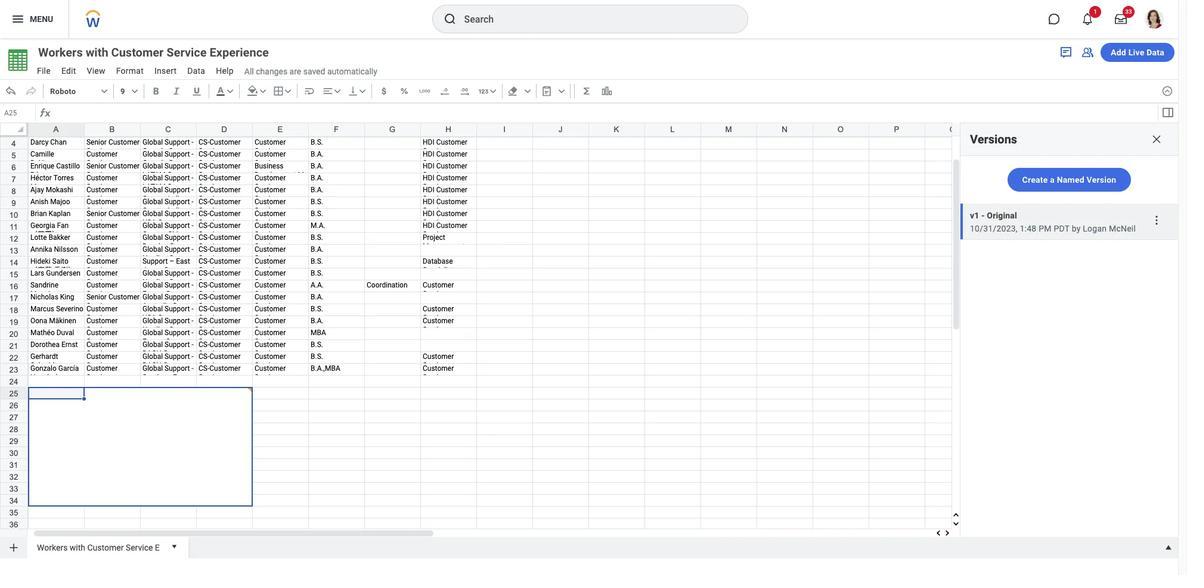 Task type: vqa. For each thing, say whether or not it's contained in the screenshot.
first the 2023 from the bottom of the Payroll Totals And Percentages dialog
no



Task type: describe. For each thing, give the bounding box(es) containing it.
add live data button
[[1101, 43, 1175, 62]]

media classroom image
[[1080, 45, 1095, 60]]

saved
[[303, 67, 325, 76]]

2 chevron down small image from the left
[[257, 85, 269, 97]]

experience
[[210, 45, 269, 60]]

align left image
[[322, 85, 334, 97]]

service for experience
[[167, 45, 207, 60]]

caret down small image
[[168, 541, 180, 553]]

workers with customer service e button
[[32, 538, 164, 557]]

9
[[120, 87, 125, 96]]

help
[[216, 66, 234, 76]]

chevron down small image for align left image at top
[[331, 85, 343, 97]]

toolbar container region
[[0, 79, 1157, 103]]

are
[[290, 67, 301, 76]]

a
[[1050, 175, 1055, 185]]

roboto
[[50, 87, 76, 96]]

named
[[1057, 175, 1084, 185]]

with for workers with customer service e
[[70, 544, 85, 553]]

search image
[[443, 12, 457, 26]]

1:48
[[1020, 224, 1037, 234]]

v1 - original 10/31/2023, 1:48 pm pdt by logan mcneil
[[970, 211, 1136, 234]]

workers with customer service experience
[[38, 45, 269, 60]]

2 chevron down small image from the left
[[224, 85, 236, 97]]

justify image
[[11, 12, 25, 26]]

menus menu bar
[[31, 63, 240, 81]]

chevron down small image for numbers icon
[[487, 85, 499, 97]]

insert
[[154, 66, 177, 76]]

create a named version button
[[1007, 168, 1131, 192]]

versions element
[[961, 204, 1178, 240]]

add live data
[[1111, 48, 1164, 57]]

by
[[1072, 224, 1081, 234]]

percentage image
[[398, 85, 410, 97]]

logan
[[1083, 224, 1107, 234]]

remove zero image
[[439, 85, 451, 97]]

v1
[[970, 211, 979, 221]]

workers for workers with customer service experience
[[38, 45, 83, 60]]

10/31/2023,
[[970, 224, 1018, 234]]

paste image
[[541, 85, 553, 97]]

9 button
[[116, 82, 141, 101]]

fx image
[[38, 106, 52, 120]]

numbers image
[[477, 85, 489, 97]]

automatically
[[327, 67, 377, 76]]

changes
[[256, 67, 287, 76]]

all changes are saved automatically
[[244, 67, 377, 76]]

caret up image
[[1163, 543, 1175, 554]]

dollar sign image
[[378, 85, 390, 97]]

menu button
[[0, 0, 69, 38]]

1
[[1094, 8, 1097, 15]]

format
[[116, 66, 144, 76]]

with for workers with customer service experience
[[86, 45, 108, 60]]

autosum image
[[581, 85, 592, 97]]

create a named version
[[1022, 175, 1116, 185]]

Formula Bar text field
[[52, 105, 1157, 122]]

v1 - original list item
[[961, 204, 1178, 240]]

-
[[981, 211, 985, 221]]

Search Workday  search field
[[464, 6, 723, 32]]

text wrap image
[[303, 85, 315, 97]]

customer for e
[[87, 544, 124, 553]]

edit
[[61, 66, 76, 76]]

version
[[1087, 175, 1116, 185]]



Task type: locate. For each thing, give the bounding box(es) containing it.
5 chevron down small image from the left
[[487, 85, 499, 97]]

workers with customer service e
[[37, 544, 160, 553]]

4 chevron down small image from the left
[[356, 85, 368, 97]]

chevron down small image left eraser icon
[[487, 85, 499, 97]]

chevron down small image
[[98, 85, 110, 97], [257, 85, 269, 97], [331, 85, 343, 97], [356, 85, 368, 97], [487, 85, 499, 97]]

all
[[244, 67, 254, 76]]

customer left e
[[87, 544, 124, 553]]

chevron down small image down "are"
[[282, 85, 294, 97]]

activity stream image
[[1059, 45, 1073, 60]]

5 chevron down small image from the left
[[556, 85, 567, 97]]

service up insert
[[167, 45, 207, 60]]

0 horizontal spatial data
[[187, 66, 205, 76]]

1 vertical spatial data
[[187, 66, 205, 76]]

eraser image
[[507, 85, 519, 97]]

with
[[86, 45, 108, 60], [70, 544, 85, 553]]

file
[[37, 66, 51, 76]]

3 chevron down small image from the left
[[331, 85, 343, 97]]

e
[[155, 544, 160, 553]]

chevron down small image down help
[[224, 85, 236, 97]]

chevron down small image right paste "image"
[[556, 85, 567, 97]]

italics image
[[170, 85, 182, 97]]

original
[[987, 211, 1017, 221]]

workers with customer service experience button
[[32, 44, 290, 61]]

formula editor image
[[1161, 106, 1175, 120]]

0 vertical spatial service
[[167, 45, 207, 60]]

chevron down small image right eraser icon
[[522, 85, 533, 97]]

1 chevron down small image from the left
[[129, 85, 141, 97]]

data
[[1147, 48, 1164, 57], [187, 66, 205, 76]]

None text field
[[1, 105, 35, 122]]

chevron down small image inside roboto dropdown button
[[98, 85, 110, 97]]

service
[[167, 45, 207, 60], [126, 544, 153, 553]]

profile logan mcneil image
[[1145, 10, 1164, 31]]

data right live
[[1147, 48, 1164, 57]]

0 vertical spatial customer
[[111, 45, 164, 60]]

service left e
[[126, 544, 153, 553]]

customer
[[111, 45, 164, 60], [87, 544, 124, 553]]

33
[[1125, 8, 1132, 15]]

0 horizontal spatial service
[[126, 544, 153, 553]]

live
[[1128, 48, 1144, 57]]

workers right add footer ws image
[[37, 544, 68, 553]]

data inside add live data button
[[1147, 48, 1164, 57]]

chevron down small image left dollar sign image
[[356, 85, 368, 97]]

data up underline image
[[187, 66, 205, 76]]

chevron down small image
[[129, 85, 141, 97], [224, 85, 236, 97], [282, 85, 294, 97], [522, 85, 533, 97], [556, 85, 567, 97]]

1 horizontal spatial service
[[167, 45, 207, 60]]

mcneil
[[1109, 224, 1136, 234]]

undo l image
[[5, 85, 17, 97]]

chevron down small image inside 9 dropdown button
[[129, 85, 141, 97]]

33 button
[[1108, 6, 1135, 32]]

chevron down small image left 'align bottom' image
[[331, 85, 343, 97]]

thousands comma image
[[418, 85, 430, 97]]

0 vertical spatial data
[[1147, 48, 1164, 57]]

customer for experience
[[111, 45, 164, 60]]

1 vertical spatial service
[[126, 544, 153, 553]]

view
[[87, 66, 105, 76]]

x image
[[1151, 134, 1163, 145]]

chevron down small image for 'align bottom' image
[[356, 85, 368, 97]]

workers
[[38, 45, 83, 60], [37, 544, 68, 553]]

4 chevron down small image from the left
[[522, 85, 533, 97]]

service for e
[[126, 544, 153, 553]]

1 vertical spatial customer
[[87, 544, 124, 553]]

data inside menus menu bar
[[187, 66, 205, 76]]

chevron down small image left border all image
[[257, 85, 269, 97]]

underline image
[[191, 85, 203, 97]]

chevron down small image right 9 at the top left of page
[[129, 85, 141, 97]]

notifications large image
[[1082, 13, 1093, 25]]

add
[[1111, 48, 1126, 57]]

chevron up circle image
[[1161, 85, 1173, 97]]

create
[[1022, 175, 1048, 185]]

menu
[[30, 14, 53, 24]]

chart image
[[601, 85, 613, 97]]

0 vertical spatial with
[[86, 45, 108, 60]]

border all image
[[272, 85, 284, 97]]

pdt
[[1054, 224, 1070, 234]]

1 chevron down small image from the left
[[98, 85, 110, 97]]

pm
[[1039, 224, 1052, 234]]

inbox large image
[[1115, 13, 1127, 25]]

related actions vertical image
[[1151, 215, 1163, 227]]

1 horizontal spatial data
[[1147, 48, 1164, 57]]

1 vertical spatial workers
[[37, 544, 68, 553]]

chevron down small image left 9 at the top left of page
[[98, 85, 110, 97]]

1 button
[[1074, 6, 1101, 32]]

add footer ws image
[[8, 543, 20, 554]]

customer up menus menu bar
[[111, 45, 164, 60]]

versions
[[970, 132, 1017, 146]]

0 vertical spatial workers
[[38, 45, 83, 60]]

add zero image
[[459, 85, 471, 97]]

1 vertical spatial with
[[70, 544, 85, 553]]

workers for workers with customer service e
[[37, 544, 68, 553]]

workers up edit
[[38, 45, 83, 60]]

align bottom image
[[347, 85, 359, 97]]

all changes are saved automatically button
[[240, 66, 377, 77]]

roboto button
[[46, 82, 111, 101]]

grid
[[0, 100, 1187, 576]]

bold image
[[150, 85, 162, 97]]

3 chevron down small image from the left
[[282, 85, 294, 97]]



